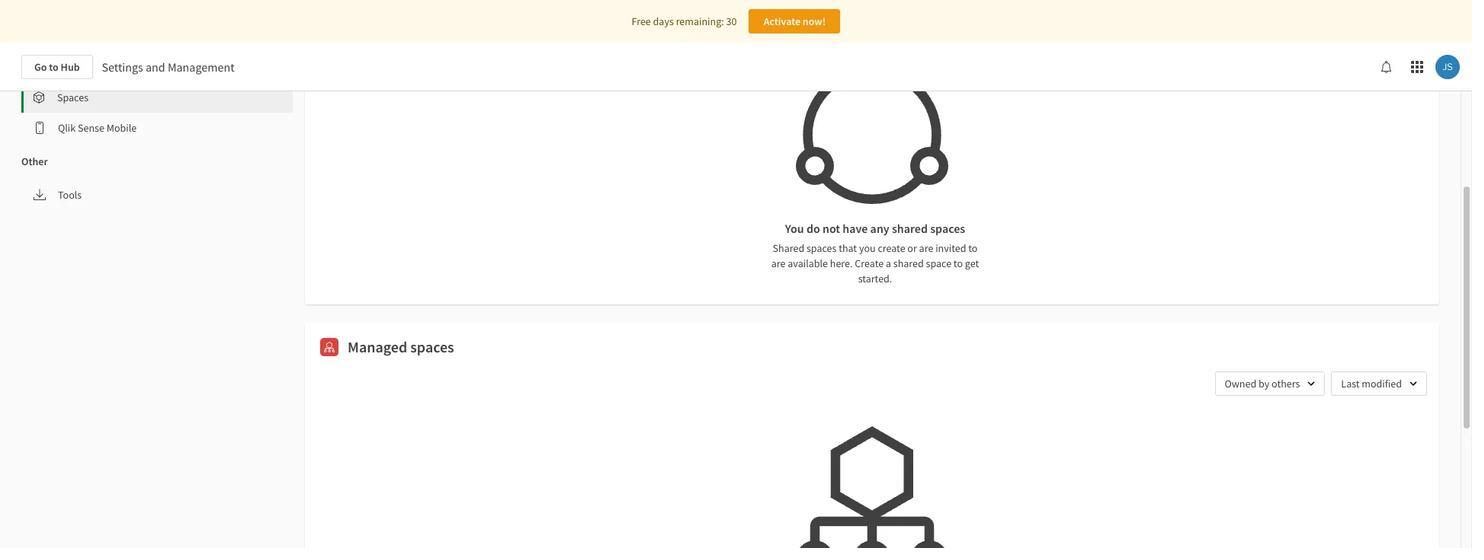 Task type: describe. For each thing, give the bounding box(es) containing it.
modified
[[1362, 377, 1402, 391]]

0 horizontal spatial are
[[771, 257, 786, 271]]

2 horizontal spatial to
[[968, 242, 978, 255]]

other
[[21, 155, 48, 168]]

1 vertical spatial spaces
[[807, 242, 837, 255]]

activate now!
[[764, 14, 826, 28]]

last modified
[[1341, 377, 1402, 391]]

space
[[926, 257, 952, 271]]

Owned by others field
[[1215, 372, 1325, 396]]

go to hub
[[34, 60, 80, 74]]

get
[[965, 257, 979, 271]]

management
[[168, 59, 234, 75]]

tools
[[58, 188, 82, 202]]

30
[[726, 14, 737, 28]]

owned by others
[[1225, 377, 1300, 391]]

others
[[1272, 377, 1300, 391]]

activate now! link
[[749, 9, 840, 34]]

or
[[908, 242, 917, 255]]

not
[[823, 221, 840, 236]]

by
[[1259, 377, 1270, 391]]

started.
[[858, 272, 892, 286]]

any
[[870, 221, 890, 236]]

you
[[785, 221, 804, 236]]

you do not have any shared spaces shared spaces that you create or are invited to are available here. create a shared space to get started.
[[771, 221, 979, 286]]

1 horizontal spatial are
[[919, 242, 933, 255]]

mobile
[[107, 121, 137, 135]]

and
[[146, 59, 165, 75]]

2 vertical spatial spaces
[[410, 338, 454, 357]]

remaining:
[[676, 14, 724, 28]]

here.
[[830, 257, 853, 271]]

a
[[886, 257, 891, 271]]

settings and management
[[102, 59, 234, 75]]



Task type: vqa. For each thing, say whether or not it's contained in the screenshot.
the Sense
yes



Task type: locate. For each thing, give the bounding box(es) containing it.
2 vertical spatial to
[[954, 257, 963, 271]]

spaces
[[57, 91, 88, 104]]

spaces link
[[24, 82, 293, 113]]

managed
[[348, 338, 407, 357]]

to left get on the top right of page
[[954, 257, 963, 271]]

1 vertical spatial to
[[968, 242, 978, 255]]

1 vertical spatial shared
[[893, 257, 924, 271]]

tools link
[[21, 180, 293, 210]]

managed spaces main content
[[0, 0, 1472, 549]]

are
[[919, 242, 933, 255], [771, 257, 786, 271]]

managed spaces
[[348, 338, 454, 357]]

to
[[49, 60, 59, 74], [968, 242, 978, 255], [954, 257, 963, 271]]

0 vertical spatial are
[[919, 242, 933, 255]]

activate
[[764, 14, 801, 28]]

shared up or
[[892, 221, 928, 236]]

1 vertical spatial are
[[771, 257, 786, 271]]

you
[[859, 242, 876, 255]]

shared
[[892, 221, 928, 236], [893, 257, 924, 271]]

settings
[[102, 59, 143, 75]]

1 horizontal spatial to
[[954, 257, 963, 271]]

qlik sense mobile link
[[21, 113, 293, 143]]

shared
[[773, 242, 804, 255]]

hub
[[61, 60, 80, 74]]

qlik sense mobile
[[58, 121, 137, 135]]

go
[[34, 60, 47, 74]]

invited
[[936, 242, 966, 255]]

do
[[807, 221, 820, 236]]

jacob simon image
[[1436, 55, 1460, 79]]

qlik
[[58, 121, 76, 135]]

2 horizontal spatial spaces
[[930, 221, 965, 236]]

free
[[632, 14, 651, 28]]

go to hub link
[[21, 55, 93, 79]]

last
[[1341, 377, 1360, 391]]

are right or
[[919, 242, 933, 255]]

0 horizontal spatial spaces
[[410, 338, 454, 357]]

available
[[788, 257, 828, 271]]

to inside "link"
[[49, 60, 59, 74]]

spaces up invited
[[930, 221, 965, 236]]

now!
[[803, 14, 826, 28]]

0 vertical spatial to
[[49, 60, 59, 74]]

0 vertical spatial spaces
[[930, 221, 965, 236]]

0 vertical spatial shared
[[892, 221, 928, 236]]

Last modified field
[[1331, 372, 1427, 396]]

have
[[843, 221, 868, 236]]

shared down or
[[893, 257, 924, 271]]

spaces up available
[[807, 242, 837, 255]]

1 horizontal spatial spaces
[[807, 242, 837, 255]]

to up get on the top right of page
[[968, 242, 978, 255]]

owned
[[1225, 377, 1257, 391]]

that
[[839, 242, 857, 255]]

last modified element
[[1341, 377, 1402, 391]]

days
[[653, 14, 674, 28]]

create
[[878, 242, 905, 255]]

are down the shared
[[771, 257, 786, 271]]

to right go
[[49, 60, 59, 74]]

0 horizontal spatial to
[[49, 60, 59, 74]]

free days remaining: 30
[[632, 14, 737, 28]]

sense
[[78, 121, 104, 135]]

create
[[855, 257, 884, 271]]

spaces right managed
[[410, 338, 454, 357]]

spaces
[[930, 221, 965, 236], [807, 242, 837, 255], [410, 338, 454, 357]]



